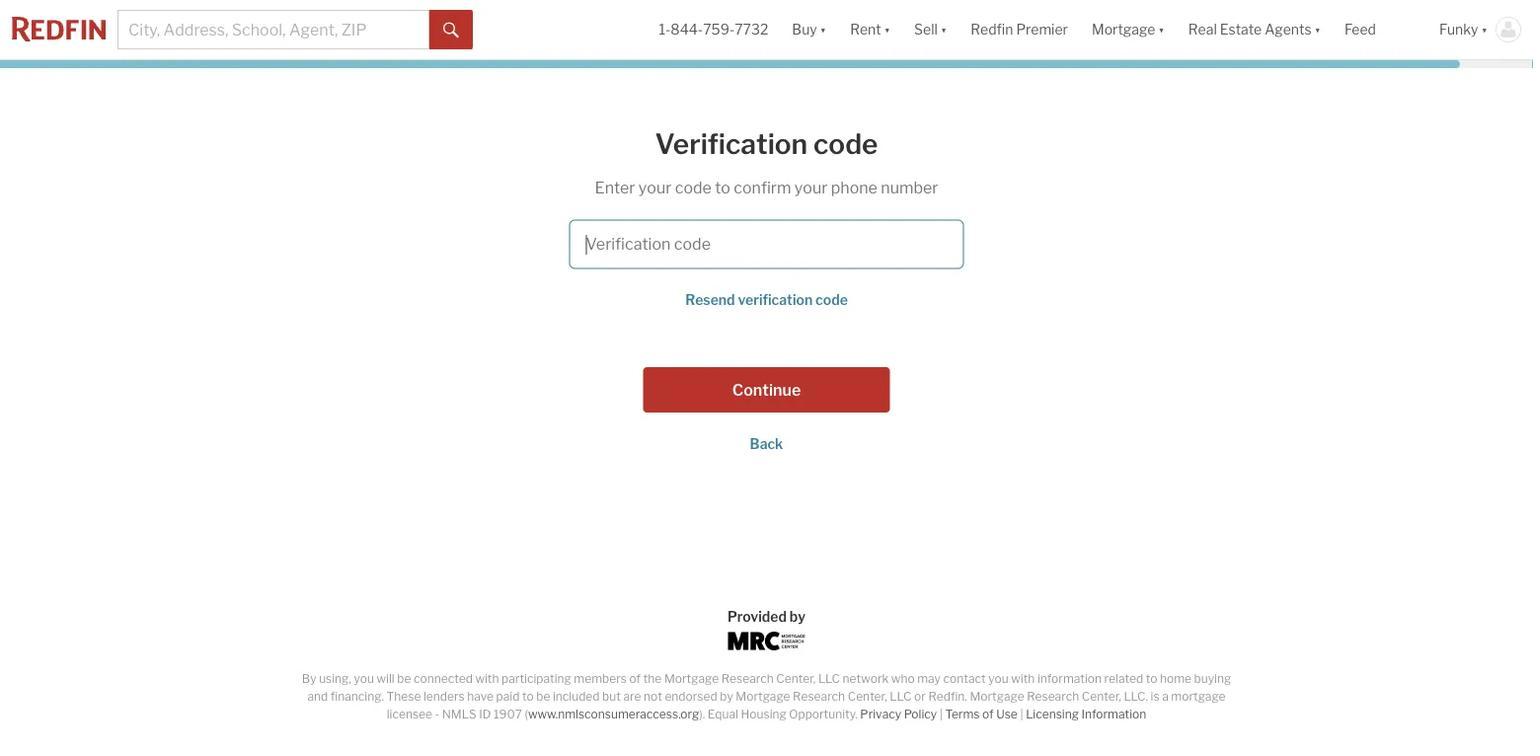 Task type: vqa. For each thing, say whether or not it's contained in the screenshot.
NEXT icon
no



Task type: describe. For each thing, give the bounding box(es) containing it.
licensing
[[1026, 708, 1079, 722]]

are
[[624, 690, 641, 704]]

is
[[1151, 690, 1160, 704]]

resend verification code
[[685, 292, 848, 309]]

844-
[[671, 21, 703, 38]]

2 | from the left
[[1020, 708, 1024, 722]]

submit search image
[[443, 22, 459, 38]]

0 horizontal spatial research
[[722, 672, 774, 686]]

mortgage up use
[[970, 690, 1025, 704]]

or
[[914, 690, 926, 704]]

a
[[1162, 690, 1169, 704]]

real estate agents ▾ button
[[1177, 0, 1333, 59]]

have
[[467, 690, 494, 704]]

▾ inside 'link'
[[1315, 21, 1321, 38]]

verification code
[[655, 127, 878, 160]]

estate
[[1220, 21, 1262, 38]]

0 vertical spatial to
[[715, 178, 731, 198]]

mortgage ▾ button
[[1080, 0, 1177, 59]]

real estate agents ▾ link
[[1189, 0, 1321, 59]]

provided
[[728, 608, 787, 625]]

opportunity.
[[789, 708, 858, 722]]

buying
[[1194, 672, 1232, 686]]

mortgage up the endorsed
[[664, 672, 719, 686]]

these
[[387, 690, 421, 704]]

financing.
[[331, 690, 384, 704]]

resend
[[685, 292, 735, 309]]

network
[[843, 672, 889, 686]]

use
[[997, 708, 1018, 722]]

not
[[644, 690, 662, 704]]

funky ▾
[[1440, 21, 1488, 38]]

but
[[602, 690, 621, 704]]

▾ for rent ▾
[[884, 21, 891, 38]]

premier
[[1017, 21, 1068, 38]]

redfin premier button
[[959, 0, 1080, 59]]

lenders
[[424, 690, 465, 704]]

will
[[377, 672, 395, 686]]

using,
[[319, 672, 351, 686]]

1 vertical spatial to
[[1146, 672, 1158, 686]]

sell ▾ button
[[903, 0, 959, 59]]

rent ▾ button
[[839, 0, 903, 59]]

provided by
[[728, 608, 806, 625]]

equal
[[708, 708, 739, 722]]

home
[[1160, 672, 1192, 686]]

privacy policy link
[[860, 708, 937, 722]]

resend verification code button
[[685, 292, 848, 309]]

mortgage research center image
[[728, 632, 805, 651]]

0 horizontal spatial center,
[[776, 672, 816, 686]]

redfin premier
[[971, 21, 1068, 38]]

enter
[[595, 178, 635, 198]]

licensing information link
[[1026, 708, 1147, 722]]

mortgage ▾ button
[[1092, 0, 1165, 59]]

buy ▾ button
[[792, 0, 827, 59]]

of for terms
[[983, 708, 994, 722]]

participating
[[502, 672, 572, 686]]

0 vertical spatial code
[[814, 127, 878, 160]]

1 your from the left
[[639, 178, 672, 198]]

1 with from the left
[[475, 672, 499, 686]]

rent ▾ button
[[850, 0, 891, 59]]

buy
[[792, 21, 817, 38]]

(
[[525, 708, 528, 722]]

1 | from the left
[[940, 708, 943, 722]]

by using, you will be connected with participating members of the mortgage research center, llc network who may contact you with information related to home buying and financing. these lenders have paid to be included but are not endorsed by mortgage research center, llc or redfin. mortgage research center, llc. is a mortgage licensee - nmls id 1907 (
[[302, 672, 1232, 722]]

▾ for funky ▾
[[1482, 21, 1488, 38]]

paid
[[496, 690, 520, 704]]

the
[[644, 672, 662, 686]]

id
[[479, 708, 491, 722]]

housing
[[741, 708, 787, 722]]

who
[[892, 672, 915, 686]]

endorsed
[[665, 690, 718, 704]]

nmls
[[442, 708, 477, 722]]

information
[[1082, 708, 1147, 722]]

2 your from the left
[[795, 178, 828, 198]]

real
[[1189, 21, 1217, 38]]

real estate agents ▾
[[1189, 21, 1321, 38]]

policy
[[904, 708, 937, 722]]

mortgage up the "housing"
[[736, 690, 791, 704]]

connected
[[414, 672, 473, 686]]

-
[[435, 708, 440, 722]]

terms of use link
[[945, 708, 1018, 722]]

▾ for mortgage ▾
[[1159, 21, 1165, 38]]

code for resend verification code
[[816, 292, 848, 309]]



Task type: locate. For each thing, give the bounding box(es) containing it.
1 horizontal spatial center,
[[848, 690, 887, 704]]

center,
[[776, 672, 816, 686], [848, 690, 887, 704], [1082, 690, 1122, 704]]

to up is
[[1146, 672, 1158, 686]]

continue button
[[643, 367, 890, 413]]

1 horizontal spatial |
[[1020, 708, 1024, 722]]

buy ▾
[[792, 21, 827, 38]]

0 horizontal spatial of
[[630, 672, 641, 686]]

▾ for sell ▾
[[941, 21, 947, 38]]

▾ right buy
[[820, 21, 827, 38]]

mortgage left real
[[1092, 21, 1156, 38]]

rent
[[850, 21, 881, 38]]

0 horizontal spatial to
[[522, 690, 534, 704]]

2 ▾ from the left
[[884, 21, 891, 38]]

continue
[[732, 380, 801, 399]]

by up equal on the bottom left of page
[[720, 690, 733, 704]]

▾ right sell
[[941, 21, 947, 38]]

1907
[[494, 708, 522, 722]]

code for enter your code to confirm your phone number
[[675, 178, 712, 198]]

0 horizontal spatial llc
[[819, 672, 840, 686]]

1 vertical spatial by
[[720, 690, 733, 704]]

mortgage
[[1171, 690, 1226, 704]]

you right contact
[[989, 672, 1009, 686]]

of left use
[[983, 708, 994, 722]]

7732
[[735, 21, 769, 38]]

2 with from the left
[[1011, 672, 1035, 686]]

enter your code to confirm your phone number
[[595, 178, 939, 198]]

redfin
[[971, 21, 1014, 38]]

research up the "housing"
[[722, 672, 774, 686]]

1-844-759-7732
[[659, 21, 769, 38]]

▾ right rent
[[884, 21, 891, 38]]

0 horizontal spatial be
[[397, 672, 411, 686]]

1 horizontal spatial llc
[[890, 690, 912, 704]]

code
[[814, 127, 878, 160], [675, 178, 712, 198], [816, 292, 848, 309]]

funky
[[1440, 21, 1479, 38]]

you up financing.
[[354, 672, 374, 686]]

1 vertical spatial llc
[[890, 690, 912, 704]]

City, Address, School, Agent, ZIP search field
[[118, 10, 430, 49]]

| right use
[[1020, 708, 1024, 722]]

llc up the opportunity. at the right of page
[[819, 672, 840, 686]]

1 horizontal spatial you
[[989, 672, 1009, 686]]

privacy
[[860, 708, 902, 722]]

Verification code text field
[[569, 220, 964, 269]]

▾
[[820, 21, 827, 38], [884, 21, 891, 38], [941, 21, 947, 38], [1159, 21, 1165, 38], [1315, 21, 1321, 38], [1482, 21, 1488, 38]]

center, up information
[[1082, 690, 1122, 704]]

llc
[[819, 672, 840, 686], [890, 690, 912, 704]]

you
[[354, 672, 374, 686], [989, 672, 1009, 686]]

and
[[308, 690, 328, 704]]

0 vertical spatial be
[[397, 672, 411, 686]]

verification
[[655, 127, 808, 160]]

licensee
[[387, 708, 433, 722]]

▾ right funky
[[1482, 21, 1488, 38]]

sell ▾
[[914, 21, 947, 38]]

contact
[[944, 672, 986, 686]]

verification
[[738, 292, 813, 309]]

by
[[302, 672, 317, 686]]

feed button
[[1333, 0, 1428, 59]]

of inside the by using, you will be connected with participating members of the mortgage research center, llc network who may contact you with information related to home buying and financing. these lenders have paid to be included but are not endorsed by mortgage research center, llc or redfin. mortgage research center, llc. is a mortgage licensee - nmls id 1907 (
[[630, 672, 641, 686]]

phone number
[[831, 178, 939, 198]]

2 vertical spatial code
[[816, 292, 848, 309]]

0 horizontal spatial with
[[475, 672, 499, 686]]

of for members
[[630, 672, 641, 686]]

1 vertical spatial code
[[675, 178, 712, 198]]

center, up the opportunity. at the right of page
[[776, 672, 816, 686]]

with up have
[[475, 672, 499, 686]]

mortgage inside dropdown button
[[1092, 21, 1156, 38]]

▾ left real
[[1159, 21, 1165, 38]]

of left the at the bottom left
[[630, 672, 641, 686]]

with
[[475, 672, 499, 686], [1011, 672, 1035, 686]]

sell ▾ button
[[914, 0, 947, 59]]

by
[[790, 608, 806, 625], [720, 690, 733, 704]]

by inside the by using, you will be connected with participating members of the mortgage research center, llc network who may contact you with information related to home buying and financing. these lenders have paid to be included but are not endorsed by mortgage research center, llc or redfin. mortgage research center, llc. is a mortgage licensee - nmls id 1907 (
[[720, 690, 733, 704]]

be
[[397, 672, 411, 686], [536, 690, 550, 704]]

6 ▾ from the left
[[1482, 21, 1488, 38]]

code down verification
[[675, 178, 712, 198]]

1 you from the left
[[354, 672, 374, 686]]

code up phone number
[[814, 127, 878, 160]]

by up mortgage research center image
[[790, 608, 806, 625]]

2 horizontal spatial research
[[1027, 690, 1079, 704]]

1 horizontal spatial with
[[1011, 672, 1035, 686]]

759-
[[703, 21, 735, 38]]

research up the opportunity. at the right of page
[[793, 690, 845, 704]]

1 vertical spatial be
[[536, 690, 550, 704]]

1-844-759-7732 link
[[659, 21, 769, 38]]

confirm
[[734, 178, 791, 198]]

to up (
[[522, 690, 534, 704]]

1 ▾ from the left
[[820, 21, 827, 38]]

mortgage
[[1092, 21, 1156, 38], [664, 672, 719, 686], [736, 690, 791, 704], [970, 690, 1025, 704]]

sell
[[914, 21, 938, 38]]

terms
[[945, 708, 980, 722]]

1 vertical spatial of
[[983, 708, 994, 722]]

research up licensing
[[1027, 690, 1079, 704]]

0 horizontal spatial |
[[940, 708, 943, 722]]

your right confirm
[[795, 178, 828, 198]]

agents
[[1265, 21, 1312, 38]]

mortgage ▾
[[1092, 21, 1165, 38]]

included
[[553, 690, 600, 704]]

www.nmlsconsumeraccess.org
[[528, 708, 699, 722]]

1 horizontal spatial your
[[795, 178, 828, 198]]

0 vertical spatial llc
[[819, 672, 840, 686]]

1 horizontal spatial to
[[715, 178, 731, 198]]

5 ▾ from the left
[[1315, 21, 1321, 38]]

back
[[750, 435, 783, 452]]

1 horizontal spatial of
[[983, 708, 994, 722]]

be down participating
[[536, 690, 550, 704]]

members
[[574, 672, 627, 686]]

with up use
[[1011, 672, 1035, 686]]

of
[[630, 672, 641, 686], [983, 708, 994, 722]]

code right verification
[[816, 292, 848, 309]]

related
[[1105, 672, 1144, 686]]

back button
[[750, 435, 783, 452]]

llc.
[[1124, 690, 1148, 704]]

0 horizontal spatial by
[[720, 690, 733, 704]]

▾ for buy ▾
[[820, 21, 827, 38]]

feed
[[1345, 21, 1377, 38]]

4 ▾ from the left
[[1159, 21, 1165, 38]]

2 you from the left
[[989, 672, 1009, 686]]

▾ right agents
[[1315, 21, 1321, 38]]

0 vertical spatial by
[[790, 608, 806, 625]]

rent ▾
[[850, 21, 891, 38]]

to left confirm
[[715, 178, 731, 198]]

www.nmlsconsumeraccess.org ). equal housing opportunity. privacy policy | terms of use | licensing information
[[528, 708, 1147, 722]]

buy ▾ button
[[780, 0, 839, 59]]

information
[[1038, 672, 1102, 686]]

1 horizontal spatial be
[[536, 690, 550, 704]]

3 ▾ from the left
[[941, 21, 947, 38]]

may
[[918, 672, 941, 686]]

0 horizontal spatial your
[[639, 178, 672, 198]]

1 horizontal spatial research
[[793, 690, 845, 704]]

be up these
[[397, 672, 411, 686]]

2 horizontal spatial center,
[[1082, 690, 1122, 704]]

1 horizontal spatial by
[[790, 608, 806, 625]]

llc up privacy policy link
[[890, 690, 912, 704]]

0 horizontal spatial you
[[354, 672, 374, 686]]

2 horizontal spatial to
[[1146, 672, 1158, 686]]

1-
[[659, 21, 671, 38]]

www.nmlsconsumeraccess.org link
[[528, 708, 699, 722]]

| down redfin.
[[940, 708, 943, 722]]

redfin.
[[929, 690, 968, 704]]

your right enter
[[639, 178, 672, 198]]

2 vertical spatial to
[[522, 690, 534, 704]]

|
[[940, 708, 943, 722], [1020, 708, 1024, 722]]

0 vertical spatial of
[[630, 672, 641, 686]]

center, down network at the right of page
[[848, 690, 887, 704]]

).
[[699, 708, 705, 722]]



